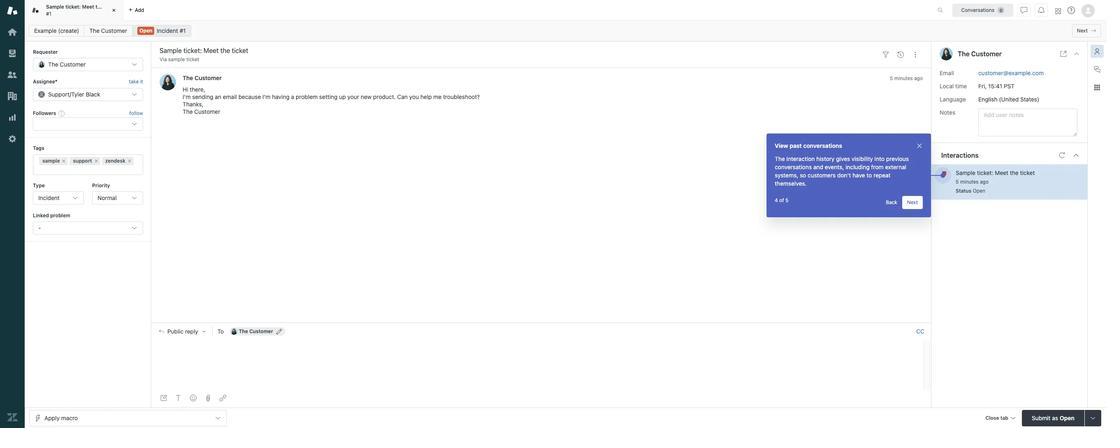 Task type: describe. For each thing, give the bounding box(es) containing it.
draft mode image
[[160, 396, 167, 402]]

follow button
[[129, 110, 143, 117]]

0 vertical spatial conversations
[[804, 142, 843, 149]]

customer left edit user icon
[[249, 329, 273, 335]]

events image
[[898, 51, 905, 58]]

as
[[1053, 415, 1059, 422]]

the for sample ticket: meet the ticket #1
[[96, 4, 103, 10]]

0 horizontal spatial next button
[[903, 196, 924, 209]]

1 i'm from the left
[[183, 94, 191, 101]]

including
[[846, 164, 870, 171]]

tabs tab list
[[25, 0, 930, 21]]

notes
[[940, 109, 956, 116]]

incident button
[[33, 192, 84, 205]]

customer up customer@example.com
[[972, 50, 1003, 58]]

#1
[[46, 10, 51, 17]]

to
[[867, 172, 873, 179]]

back button
[[882, 196, 903, 209]]

example (create) button
[[29, 25, 85, 37]]

a
[[291, 94, 294, 101]]

1 horizontal spatial ticket
[[186, 56, 199, 63]]

zendesk support image
[[7, 5, 18, 16]]

type
[[33, 183, 45, 189]]

having
[[272, 94, 290, 101]]

4 of 5 back
[[775, 198, 898, 206]]

4
[[775, 198, 779, 204]]

2 i'm from the left
[[263, 94, 271, 101]]

fri, 15:41 pst
[[979, 83, 1015, 90]]

15:41
[[989, 83, 1003, 90]]

add attachment image
[[205, 396, 212, 402]]

the customer right customer@example.com 'image'
[[239, 329, 273, 335]]

zendesk image
[[7, 413, 18, 423]]

don't
[[838, 172, 852, 179]]

interactions
[[942, 152, 979, 159]]

example
[[34, 27, 57, 34]]

the customer inside secondary element
[[89, 27, 127, 34]]

priority
[[92, 183, 110, 189]]

(create)
[[58, 27, 79, 34]]

apps image
[[1095, 84, 1101, 91]]

reporting image
[[7, 112, 18, 123]]

themselves.
[[775, 180, 807, 187]]

submit as open
[[1033, 415, 1075, 422]]

customer up there,
[[195, 75, 222, 82]]

you
[[410, 94, 419, 101]]

product.
[[373, 94, 396, 101]]

submit
[[1033, 415, 1051, 422]]

can
[[398, 94, 408, 101]]

status
[[956, 188, 972, 194]]

cc
[[917, 328, 925, 335]]

an
[[215, 94, 221, 101]]

1 horizontal spatial next button
[[1073, 24, 1102, 37]]

sample
[[168, 56, 185, 63]]

english (united states)
[[979, 96, 1040, 103]]

to
[[218, 328, 224, 335]]

the interaction history gives visibility into previous conversations and events, including from external systems, so customers don't have to repeat themselves.
[[775, 156, 909, 187]]

normal
[[98, 195, 117, 202]]

the customer link inside secondary element
[[84, 25, 132, 37]]

it
[[140, 79, 143, 85]]

minutes inside "sample ticket: meet the ticket 5 minutes ago status open"
[[961, 179, 979, 185]]

customers
[[808, 172, 836, 179]]

close image inside view past conversations dialog
[[917, 143, 924, 149]]

so
[[800, 172, 807, 179]]

past
[[790, 142, 802, 149]]

up
[[339, 94, 346, 101]]

take it button
[[129, 78, 143, 86]]

the customer up there,
[[183, 75, 222, 82]]

customer context image
[[1095, 48, 1101, 55]]

add link (cmd k) image
[[220, 396, 226, 402]]

states)
[[1021, 96, 1040, 103]]

into
[[875, 156, 885, 163]]

linked
[[33, 213, 49, 219]]

0 vertical spatial ago
[[915, 75, 924, 82]]

fri,
[[979, 83, 987, 90]]

normal button
[[92, 192, 143, 205]]

customer@example.com
[[979, 69, 1045, 76]]

Add user notes text field
[[979, 108, 1078, 136]]

via sample ticket
[[160, 56, 199, 63]]

ticket for sample ticket: meet the ticket #1
[[105, 4, 119, 10]]

view past conversations
[[775, 142, 843, 149]]

0 horizontal spatial minutes
[[895, 75, 913, 82]]

because
[[239, 94, 261, 101]]

your
[[348, 94, 359, 101]]

conversations
[[962, 7, 995, 13]]

meet for sample ticket: meet the ticket 5 minutes ago status open
[[996, 169, 1009, 176]]

the customer up fri,
[[959, 50, 1003, 58]]

sample ticket: meet the ticket 5 minutes ago status open
[[956, 169, 1036, 194]]

email
[[223, 94, 237, 101]]

sample ticket: meet the ticket #1
[[46, 4, 119, 17]]

gives
[[837, 156, 851, 163]]

customer@example.com image
[[231, 329, 237, 335]]



Task type: locate. For each thing, give the bounding box(es) containing it.
0 horizontal spatial the
[[96, 4, 103, 10]]

1 horizontal spatial ticket:
[[978, 169, 994, 176]]

example (create)
[[34, 27, 79, 34]]

minutes
[[895, 75, 913, 82], [961, 179, 979, 185]]

problem down incident popup button
[[50, 213, 70, 219]]

ticket: down interactions
[[978, 169, 994, 176]]

2 horizontal spatial ticket
[[1021, 169, 1036, 176]]

next up close icon at the right top of the page
[[1078, 28, 1089, 34]]

1 horizontal spatial minutes
[[961, 179, 979, 185]]

ticket: for sample ticket: meet the ticket #1
[[65, 4, 81, 10]]

5 inside "sample ticket: meet the ticket 5 minutes ago status open"
[[956, 179, 960, 185]]

1 vertical spatial ticket:
[[978, 169, 994, 176]]

0 horizontal spatial open
[[139, 28, 152, 34]]

external
[[886, 164, 907, 171]]

systems,
[[775, 172, 799, 179]]

previous
[[887, 156, 909, 163]]

0 vertical spatial next
[[1078, 28, 1089, 34]]

5 minutes ago text field
[[891, 75, 924, 82], [956, 179, 989, 185]]

help
[[421, 94, 432, 101]]

the down sample ticket: meet the ticket #1
[[89, 27, 100, 34]]

conversations up systems,
[[775, 164, 812, 171]]

from
[[872, 164, 884, 171]]

sample
[[46, 4, 64, 10], [956, 169, 976, 176]]

the customer link down sample ticket: meet the ticket #1
[[84, 25, 132, 37]]

the right user 'image'
[[959, 50, 970, 58]]

meet
[[82, 4, 94, 10], [996, 169, 1009, 176]]

ticket
[[105, 4, 119, 10], [186, 56, 199, 63], [1021, 169, 1036, 176]]

tab containing sample ticket: meet the ticket
[[25, 0, 123, 21]]

customer
[[101, 27, 127, 34], [972, 50, 1003, 58], [195, 75, 222, 82], [194, 108, 220, 115], [249, 329, 273, 335]]

0 vertical spatial sample
[[46, 4, 64, 10]]

1 vertical spatial sample
[[956, 169, 976, 176]]

troubleshoot?
[[443, 94, 480, 101]]

follow
[[129, 110, 143, 116]]

Subject field
[[158, 46, 877, 56]]

ticket: inside "sample ticket: meet the ticket 5 minutes ago status open"
[[978, 169, 994, 176]]

main element
[[0, 0, 25, 429]]

0 vertical spatial the customer link
[[84, 25, 132, 37]]

the
[[96, 4, 103, 10], [1011, 169, 1019, 176]]

next inside view past conversations dialog
[[908, 200, 919, 206]]

email
[[940, 69, 955, 76]]

get started image
[[7, 27, 18, 37]]

the inside hi there, i'm sending an email because i'm having a problem setting up your new product. can you help me troubleshoot? thanks, the customer
[[183, 108, 193, 115]]

sample for sample ticket: meet the ticket 5 minutes ago status open
[[956, 169, 976, 176]]

sending
[[192, 94, 213, 101]]

cc button
[[917, 328, 925, 336]]

1 horizontal spatial ago
[[981, 179, 989, 185]]

ago inside "sample ticket: meet the ticket 5 minutes ago status open"
[[981, 179, 989, 185]]

close image
[[110, 6, 118, 14], [917, 143, 924, 149]]

hi there, i'm sending an email because i'm having a problem setting up your new product. can you help me troubleshoot? thanks, the customer
[[183, 86, 480, 115]]

meet inside sample ticket: meet the ticket #1
[[82, 4, 94, 10]]

0 horizontal spatial ticket:
[[65, 4, 81, 10]]

0 horizontal spatial the customer link
[[84, 25, 132, 37]]

2 horizontal spatial open
[[1061, 415, 1075, 422]]

customer down sending
[[194, 108, 220, 115]]

me
[[434, 94, 442, 101]]

the
[[89, 27, 100, 34], [959, 50, 970, 58], [183, 75, 193, 82], [183, 108, 193, 115], [775, 156, 786, 163], [239, 329, 248, 335]]

0 vertical spatial ticket:
[[65, 4, 81, 10]]

english
[[979, 96, 998, 103]]

0 vertical spatial 5
[[891, 75, 894, 82]]

the inside sample ticket: meet the ticket #1
[[96, 4, 103, 10]]

new
[[361, 94, 372, 101]]

1 horizontal spatial sample
[[956, 169, 976, 176]]

history
[[817, 156, 835, 163]]

sample up #1 on the left of page
[[46, 4, 64, 10]]

customer inside secondary element
[[101, 27, 127, 34]]

sample up the status at the top of page
[[956, 169, 976, 176]]

customer down sample ticket: meet the ticket #1
[[101, 27, 127, 34]]

2 horizontal spatial 5
[[956, 179, 960, 185]]

pst
[[1005, 83, 1015, 90]]

avatar image
[[160, 74, 176, 91]]

ticket for sample ticket: meet the ticket 5 minutes ago status open
[[1021, 169, 1036, 176]]

1 horizontal spatial the
[[1011, 169, 1019, 176]]

next button up customer context icon
[[1073, 24, 1102, 37]]

1 horizontal spatial 5 minutes ago text field
[[956, 179, 989, 185]]

1 vertical spatial the customer link
[[183, 75, 222, 82]]

1 horizontal spatial the customer link
[[183, 75, 222, 82]]

0 vertical spatial meet
[[82, 4, 94, 10]]

0 horizontal spatial 5 minutes ago text field
[[891, 75, 924, 82]]

ticket: inside sample ticket: meet the ticket #1
[[65, 4, 81, 10]]

1 horizontal spatial open
[[974, 188, 986, 194]]

conversations up history
[[804, 142, 843, 149]]

1 vertical spatial ticket
[[186, 56, 199, 63]]

conversations button
[[953, 3, 1014, 17]]

the for sample ticket: meet the ticket 5 minutes ago status open
[[1011, 169, 1019, 176]]

view
[[775, 142, 789, 149]]

0 vertical spatial minutes
[[895, 75, 913, 82]]

the inside secondary element
[[89, 27, 100, 34]]

0 vertical spatial ticket
[[105, 4, 119, 10]]

ticket inside sample ticket: meet the ticket #1
[[105, 4, 119, 10]]

0 horizontal spatial ago
[[915, 75, 924, 82]]

local
[[940, 83, 954, 90]]

minutes up the status at the top of page
[[961, 179, 979, 185]]

ticket: up (create)
[[65, 4, 81, 10]]

0 vertical spatial 5 minutes ago text field
[[891, 75, 924, 82]]

interaction
[[787, 156, 815, 163]]

minutes down events icon
[[895, 75, 913, 82]]

customer inside hi there, i'm sending an email because i'm having a problem setting up your new product. can you help me troubleshoot? thanks, the customer
[[194, 108, 220, 115]]

user image
[[940, 47, 954, 60]]

2 vertical spatial 5
[[786, 198, 789, 204]]

5 minutes ago
[[891, 75, 924, 82]]

organizations image
[[7, 91, 18, 102]]

and
[[814, 164, 824, 171]]

5 inside the 4 of 5 back
[[786, 198, 789, 204]]

back
[[887, 200, 898, 206]]

problem inside hi there, i'm sending an email because i'm having a problem setting up your new product. can you help me troubleshoot? thanks, the customer
[[296, 94, 318, 101]]

sample inside "sample ticket: meet the ticket 5 minutes ago status open"
[[956, 169, 976, 176]]

language
[[940, 96, 967, 103]]

customers image
[[7, 70, 18, 80]]

via
[[160, 56, 167, 63]]

next button right back
[[903, 196, 924, 209]]

i'm left having
[[263, 94, 271, 101]]

2 vertical spatial open
[[1061, 415, 1075, 422]]

1 vertical spatial ago
[[981, 179, 989, 185]]

1 vertical spatial minutes
[[961, 179, 979, 185]]

0 horizontal spatial problem
[[50, 213, 70, 219]]

0 vertical spatial the
[[96, 4, 103, 10]]

1 vertical spatial 5
[[956, 179, 960, 185]]

format text image
[[175, 396, 182, 402]]

1 vertical spatial next
[[908, 200, 919, 206]]

5 minutes ago text field up the status at the top of page
[[956, 179, 989, 185]]

0 horizontal spatial ticket
[[105, 4, 119, 10]]

1 vertical spatial meet
[[996, 169, 1009, 176]]

the customer
[[89, 27, 127, 34], [959, 50, 1003, 58], [183, 75, 222, 82], [239, 329, 273, 335]]

i'm down hi
[[183, 94, 191, 101]]

secondary element
[[25, 23, 1108, 39]]

0 vertical spatial next button
[[1073, 24, 1102, 37]]

close image
[[1074, 51, 1081, 57]]

meet for sample ticket: meet the ticket #1
[[82, 4, 94, 10]]

zendesk products image
[[1056, 8, 1062, 14]]

0 horizontal spatial i'm
[[183, 94, 191, 101]]

1 vertical spatial next button
[[903, 196, 924, 209]]

0 vertical spatial open
[[139, 28, 152, 34]]

open link
[[132, 25, 191, 37]]

(united
[[1000, 96, 1019, 103]]

get help image
[[1068, 7, 1076, 14]]

1 vertical spatial open
[[974, 188, 986, 194]]

1 horizontal spatial meet
[[996, 169, 1009, 176]]

1 vertical spatial 5 minutes ago text field
[[956, 179, 989, 185]]

0 vertical spatial problem
[[296, 94, 318, 101]]

the right customer@example.com 'image'
[[239, 329, 248, 335]]

1 vertical spatial conversations
[[775, 164, 812, 171]]

time
[[956, 83, 968, 90]]

the down view
[[775, 156, 786, 163]]

tab
[[25, 0, 123, 21]]

views image
[[7, 48, 18, 59]]

the customer down sample ticket: meet the ticket #1
[[89, 27, 127, 34]]

sample inside sample ticket: meet the ticket #1
[[46, 4, 64, 10]]

problem
[[296, 94, 318, 101], [50, 213, 70, 219]]

i'm
[[183, 94, 191, 101], [263, 94, 271, 101]]

take
[[129, 79, 139, 85]]

meet inside "sample ticket: meet the ticket 5 minutes ago status open"
[[996, 169, 1009, 176]]

insert emojis image
[[190, 396, 197, 402]]

hi
[[183, 86, 188, 93]]

0 horizontal spatial meet
[[82, 4, 94, 10]]

1 horizontal spatial i'm
[[263, 94, 271, 101]]

1 vertical spatial problem
[[50, 213, 70, 219]]

local time
[[940, 83, 968, 90]]

open inside "link"
[[139, 28, 152, 34]]

next for next button to the right
[[1078, 28, 1089, 34]]

edit user image
[[277, 329, 282, 335]]

ticket inside "sample ticket: meet the ticket 5 minutes ago status open"
[[1021, 169, 1036, 176]]

visibility
[[852, 156, 874, 163]]

open inside "sample ticket: meet the ticket 5 minutes ago status open"
[[974, 188, 986, 194]]

events,
[[825, 164, 845, 171]]

admin image
[[7, 134, 18, 144]]

1 horizontal spatial 5
[[891, 75, 894, 82]]

1 horizontal spatial problem
[[296, 94, 318, 101]]

conversations
[[804, 142, 843, 149], [775, 164, 812, 171]]

next
[[1078, 28, 1089, 34], [908, 200, 919, 206]]

thanks,
[[183, 101, 204, 108]]

1 horizontal spatial close image
[[917, 143, 924, 149]]

close image inside tabs tab list
[[110, 6, 118, 14]]

repeat
[[874, 172, 891, 179]]

0 horizontal spatial sample
[[46, 4, 64, 10]]

5 minutes ago text field down events icon
[[891, 75, 924, 82]]

2 vertical spatial ticket
[[1021, 169, 1036, 176]]

take it
[[129, 79, 143, 85]]

conversations inside the interaction history gives visibility into previous conversations and events, including from external systems, so customers don't have to repeat themselves.
[[775, 164, 812, 171]]

open
[[139, 28, 152, 34], [974, 188, 986, 194], [1061, 415, 1075, 422]]

1 horizontal spatial next
[[1078, 28, 1089, 34]]

of
[[780, 198, 785, 204]]

ticket: for sample ticket: meet the ticket 5 minutes ago status open
[[978, 169, 994, 176]]

the down the thanks,
[[183, 108, 193, 115]]

view past conversations dialog
[[767, 134, 932, 218]]

incident
[[38, 195, 60, 202]]

problem right a
[[296, 94, 318, 101]]

the inside "sample ticket: meet the ticket 5 minutes ago status open"
[[1011, 169, 1019, 176]]

next button
[[1073, 24, 1102, 37], [903, 196, 924, 209]]

the inside the interaction history gives visibility into previous conversations and events, including from external systems, so customers don't have to repeat themselves.
[[775, 156, 786, 163]]

1 vertical spatial the
[[1011, 169, 1019, 176]]

have
[[853, 172, 866, 179]]

0 horizontal spatial close image
[[110, 6, 118, 14]]

next right back
[[908, 200, 919, 206]]

there,
[[190, 86, 205, 93]]

1 vertical spatial close image
[[917, 143, 924, 149]]

linked problem
[[33, 213, 70, 219]]

sample for sample ticket: meet the ticket #1
[[46, 4, 64, 10]]

0 horizontal spatial next
[[908, 200, 919, 206]]

5
[[891, 75, 894, 82], [956, 179, 960, 185], [786, 198, 789, 204]]

the up hi
[[183, 75, 193, 82]]

next for next button to the left
[[908, 200, 919, 206]]

setting
[[319, 94, 338, 101]]

0 vertical spatial close image
[[110, 6, 118, 14]]

view more details image
[[1061, 51, 1068, 57]]

0 horizontal spatial 5
[[786, 198, 789, 204]]

the customer link up there,
[[183, 75, 222, 82]]



Task type: vqa. For each thing, say whether or not it's contained in the screenshot.
History on the top right of page
yes



